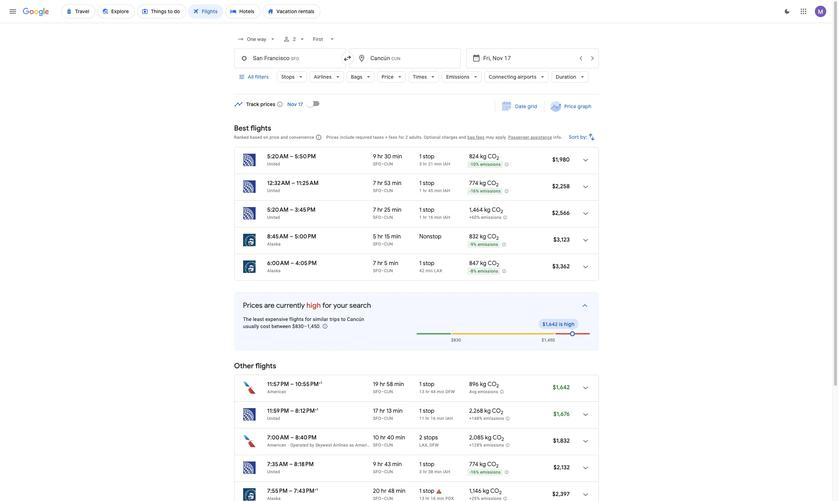 Task type: locate. For each thing, give the bounding box(es) containing it.
774 for 9 hr 43 min
[[469, 461, 478, 468]]

optional
[[424, 135, 441, 140]]

hr left 15
[[378, 233, 383, 240]]

for for trips
[[305, 316, 311, 322]]

4 sfo from the top
[[373, 242, 381, 247]]

0 horizontal spatial 13
[[386, 408, 392, 415]]

hr inside 1 stop 11 hr 16 min iah
[[425, 416, 429, 421]]

- up 1,464 at the right top
[[470, 189, 471, 194]]

sfo inside 19 hr 58 min sfo – cun
[[373, 389, 381, 394]]

1 7 from the top
[[373, 180, 376, 187]]

layover (1 of 1) is a 13 hr 44 min layover at dallas/fort worth international airport in dallas. element
[[419, 389, 466, 395]]

6 1 stop flight. element from the top
[[419, 408, 434, 416]]

iah inside 1 stop 1 hr 16 min iah
[[443, 215, 450, 220]]

alaska for 8:45 am
[[267, 242, 281, 247]]

hr up nonstop
[[423, 215, 427, 220]]

united down 5:20 am text field
[[267, 215, 280, 220]]

3 stop from the top
[[423, 206, 434, 214]]

6 stop from the top
[[423, 408, 434, 415]]

2 for 7 hr 53 min
[[496, 182, 499, 188]]

0 vertical spatial 774 kg co 2
[[469, 180, 499, 188]]

co down -10% emissions
[[487, 180, 496, 187]]

9 hr 43 min sfo – cun
[[373, 461, 402, 475]]

iah right 38
[[443, 470, 450, 475]]

stop for 1 stop 11 hr 16 min iah
[[423, 408, 434, 415]]

hr left the 45
[[423, 188, 427, 193]]

774 kg co 2
[[469, 180, 499, 188], [469, 461, 499, 469]]

1 vertical spatial lax
[[419, 443, 427, 448]]

none search field containing all filters
[[234, 31, 599, 94]]

flight details. leaves san francisco international airport at 11:57 pm on friday, november 17 and arrives at cancun international airport at 10:55 pm on saturday, november 18. image
[[577, 379, 594, 397]]

sfo for 7 hr 53 min
[[373, 188, 381, 193]]

iah for 9 hr 43 min
[[443, 470, 450, 475]]

1 stop flight. element for 7 hr 5 min
[[419, 260, 434, 268]]

7 inside 7 hr 53 min sfo – cun
[[373, 180, 376, 187]]

+ for 8:12 pm
[[315, 407, 317, 412]]

7 1 stop flight. element from the top
[[419, 461, 434, 469]]

1 right 10:55 pm
[[321, 381, 322, 385]]

2 fees from the left
[[476, 135, 485, 140]]

1 horizontal spatial high
[[564, 321, 575, 328]]

1 inside 11:57 pm – 10:55 pm + 1
[[321, 381, 322, 385]]

layover (1 of 1) is a 1 hr 16 min layover at george bush intercontinental airport in houston. element
[[419, 215, 466, 220]]

7 cun from the top
[[384, 416, 393, 421]]

kg up avg emissions
[[480, 381, 486, 388]]

0 horizontal spatial for
[[305, 316, 311, 322]]

5 sfo from the top
[[373, 268, 381, 273]]

+
[[385, 135, 388, 140], [319, 381, 321, 385], [315, 407, 317, 412], [314, 487, 316, 492]]

1 horizontal spatial and
[[459, 135, 466, 140]]

$1,642 left flight details. leaves san francisco international airport at 11:57 pm on friday, november 17 and arrives at cancun international airport at 10:55 pm on saturday, november 18. image
[[553, 384, 570, 391]]

– right 7:55 pm
[[289, 488, 293, 495]]

iah left +148%
[[445, 416, 453, 421]]

1 vertical spatial flights
[[289, 316, 304, 322]]

co for $1,676
[[492, 408, 501, 415]]

flight details. leaves san francisco international airport at 5:20 am on friday, november 17 and arrives at cancun international airport at 3:45 pm on friday, november 17. image
[[577, 205, 594, 222]]

2 774 from the top
[[469, 461, 478, 468]]

– inside 12:32 am – 11:25 am united
[[291, 180, 295, 187]]

0 vertical spatial dfw
[[445, 389, 455, 394]]

sfo
[[373, 162, 381, 167], [373, 188, 381, 193], [373, 215, 381, 220], [373, 242, 381, 247], [373, 268, 381, 273], [373, 389, 381, 394], [373, 416, 381, 421], [373, 443, 381, 448], [373, 470, 381, 475]]

53
[[384, 180, 391, 187]]

2 inside 847 kg co 2
[[497, 262, 499, 268]]

cun for 53
[[384, 188, 393, 193]]

emissions
[[480, 162, 501, 167], [480, 189, 501, 194], [481, 215, 502, 220], [478, 242, 498, 247], [478, 269, 498, 274], [478, 390, 498, 395], [484, 416, 504, 421], [484, 443, 504, 448], [480, 470, 501, 475]]

0 vertical spatial alaska
[[267, 242, 281, 247]]

0 vertical spatial 774
[[469, 180, 478, 187]]

0 horizontal spatial dfw
[[430, 443, 439, 448]]

1 stop 11 hr 16 min iah
[[419, 408, 453, 421]]

1 vertical spatial 17
[[373, 408, 378, 415]]

1 vertical spatial -16% emissions
[[470, 470, 501, 475]]

2 for 9 hr 43 min
[[496, 463, 499, 469]]

11:25 am
[[296, 180, 319, 187]]

None text field
[[349, 48, 460, 68]]

convenience
[[289, 135, 314, 140]]

ranked based on price and convenience
[[234, 135, 314, 140]]

stop up 38
[[423, 461, 434, 468]]

9 inside 9 hr 43 min sfo – cun
[[373, 461, 376, 468]]

0 vertical spatial for
[[399, 135, 404, 140]]

– left 4:05 pm text field
[[291, 260, 294, 267]]

2 inside popup button
[[293, 36, 296, 42]]

5 united from the top
[[267, 470, 280, 475]]

co up -9% emissions
[[487, 233, 496, 240]]

Arrival time: 3:45 PM. text field
[[295, 206, 315, 214]]

1 horizontal spatial 17
[[373, 408, 378, 415]]

2 1 stop flight. element from the top
[[419, 180, 434, 188]]

2 vertical spatial 7
[[373, 260, 376, 267]]

kg for $1,980
[[480, 153, 486, 160]]

7 left 25
[[373, 206, 376, 214]]

4 1 stop flight. element from the top
[[419, 260, 434, 268]]

emissions down 832 kg co 2
[[478, 242, 498, 247]]

sfo for 7 hr 25 min
[[373, 215, 381, 220]]

2397 US dollars text field
[[552, 491, 570, 498]]

13 inside 1 stop 13 hr 44 min dfw
[[419, 389, 424, 394]]

learn more about price insights image
[[322, 324, 328, 329]]

alaska
[[267, 242, 281, 247], [267, 268, 281, 273]]

iah
[[443, 162, 450, 167], [443, 188, 450, 193], [443, 215, 450, 220], [445, 416, 453, 421], [443, 470, 450, 475]]

2 for 5 hr 15 min
[[496, 235, 499, 241]]

united down departure time: 5:20 am. text field
[[267, 162, 280, 167]]

1 stop flight. element up 21
[[419, 153, 434, 161]]

$1,450
[[542, 338, 555, 343]]

1 up layover (1 of 1) is a 3 hr 38 min layover at george bush intercontinental airport in houston. element
[[419, 461, 422, 468]]

stop inside 1 stop 3 hr 21 min iah
[[423, 153, 434, 160]]

8:40 pm
[[295, 434, 317, 441]]

cun inside 7 hr 53 min sfo – cun
[[384, 188, 393, 193]]

1 down the adults.
[[419, 153, 422, 160]]

$830
[[451, 338, 461, 343]]

2 inside 832 kg co 2
[[496, 235, 499, 241]]

nonstop
[[419, 233, 441, 240]]

co inside 1,464 kg co 2
[[492, 206, 501, 214]]

emissions up 1,464 kg co 2
[[480, 189, 501, 194]]

0 vertical spatial lax
[[434, 268, 442, 273]]

high right is
[[564, 321, 575, 328]]

16 for 17 hr 13 min
[[431, 416, 436, 421]]

1 sfo from the top
[[373, 162, 381, 167]]

9 sfo from the top
[[373, 470, 381, 475]]

1 vertical spatial 16%
[[471, 470, 479, 475]]

cun for 25
[[384, 215, 393, 220]]

5:50 pm
[[295, 153, 316, 160]]

0 horizontal spatial prices
[[243, 301, 263, 310]]

Departure text field
[[483, 49, 574, 68]]

0 horizontal spatial lax
[[419, 443, 427, 448]]

5 cun from the top
[[384, 268, 393, 273]]

1 stop flight. element up 38
[[419, 461, 434, 469]]

find the best price region
[[234, 95, 599, 119]]

16% up 1,146
[[471, 470, 479, 475]]

co inside 824 kg co 2
[[488, 153, 497, 160]]

$2,258
[[552, 183, 570, 190]]

Departure time: 6:00 AM. text field
[[267, 260, 289, 267]]

8:12 pm
[[295, 408, 315, 415]]

kg up +128% emissions
[[485, 434, 491, 441]]

nonstop flight. element
[[419, 233, 441, 241]]

co
[[488, 153, 497, 160], [487, 180, 496, 187], [492, 206, 501, 214], [487, 233, 496, 240], [488, 260, 497, 267], [488, 381, 496, 388], [492, 408, 501, 415], [493, 434, 502, 441], [487, 461, 496, 468], [490, 488, 499, 495]]

cun inside 10 hr 40 min sfo – cun
[[384, 443, 393, 448]]

sfo inside 5 hr 15 min sfo – cun
[[373, 242, 381, 247]]

3 - from the top
[[470, 242, 471, 247]]

9 left 30
[[373, 153, 376, 160]]

iah inside 1 stop 3 hr 21 min iah
[[443, 162, 450, 167]]

1 alaska from the top
[[267, 242, 281, 247]]

3 sfo from the top
[[373, 215, 381, 220]]

stop inside '1 stop 42 min lax'
[[423, 260, 434, 267]]

1 cun from the top
[[384, 162, 393, 167]]

1 horizontal spatial for
[[322, 301, 332, 310]]

price graph
[[564, 103, 591, 110]]

cun down 15
[[384, 242, 393, 247]]

stops
[[281, 74, 295, 80]]

7 left 53
[[373, 180, 376, 187]]

1 vertical spatial alaska
[[267, 268, 281, 273]]

1 inside 1 stop 11 hr 16 min iah
[[419, 408, 422, 415]]

1 horizontal spatial airlines
[[333, 443, 348, 448]]

1 vertical spatial price
[[564, 103, 576, 110]]

– down the total duration 7 hr 25 min. element
[[381, 215, 384, 220]]

16%
[[471, 189, 479, 194], [471, 470, 479, 475]]

min right 44
[[437, 389, 444, 394]]

min right 25
[[392, 206, 401, 214]]

5 inside 5 hr 15 min sfo – cun
[[373, 233, 376, 240]]

– down total duration 19 hr 58 min. element
[[381, 389, 384, 394]]

layover (1 of 1) is a 42 min layover at los angeles international airport in los angeles. element
[[419, 268, 466, 274]]

flight details. leaves san francisco international airport at 8:45 am on friday, november 17 and arrives at cancun international airport at 5:00 pm on friday, november 17. image
[[577, 232, 594, 249]]

is
[[559, 321, 563, 328]]

1 horizontal spatial price
[[564, 103, 576, 110]]

40
[[387, 434, 394, 441]]

flight details. leaves san francisco international airport at 5:20 am on friday, november 17 and arrives at cancun international airport at 5:50 pm on friday, november 17. image
[[577, 152, 594, 169]]

stop up 42
[[423, 260, 434, 267]]

hr down 5 hr 15 min sfo – cun
[[377, 260, 383, 267]]

– inside 7 hr 25 min sfo – cun
[[381, 215, 384, 220]]

1 vertical spatial 16
[[431, 416, 436, 421]]

1 horizontal spatial lax
[[434, 268, 442, 273]]

7:35 am – 8:18 pm united
[[267, 461, 314, 475]]

leaves san francisco international airport at 11:57 pm on friday, november 17 and arrives at cancun international airport at 10:55 pm on saturday, november 18. element
[[267, 381, 322, 388]]

co inside 847 kg co 2
[[488, 260, 497, 267]]

layover (1 of 1) is a 3 hr 38 min layover at george bush intercontinental airport in houston. element
[[419, 469, 466, 475]]

airlines
[[314, 74, 332, 80], [333, 443, 348, 448]]

774 kg co 2 for $2,258
[[469, 180, 499, 188]]

2 5:20 am from the top
[[267, 206, 289, 214]]

alaska inside 6:00 am – 4:05 pm alaska
[[267, 268, 281, 273]]

min inside 7 hr 53 min sfo – cun
[[392, 180, 401, 187]]

2 for 17 hr 13 min
[[501, 410, 503, 416]]

fees
[[389, 135, 397, 140], [476, 135, 485, 140]]

8 1 stop flight. element from the top
[[419, 488, 434, 496]]

0 horizontal spatial and
[[281, 135, 288, 140]]

iah for 7 hr 25 min
[[443, 215, 450, 220]]

hr inside 9 hr 43 min sfo – cun
[[378, 461, 383, 468]]

2 vertical spatial flights
[[255, 362, 276, 371]]

min right 43
[[392, 461, 402, 468]]

2 9 from the top
[[373, 461, 376, 468]]

- for 7 hr 53 min
[[470, 189, 471, 194]]

1 vertical spatial 3
[[419, 470, 422, 475]]

1 vertical spatial $1,642
[[553, 384, 570, 391]]

Departure time: 7:55 PM. text field
[[267, 488, 288, 495]]

hr inside 1 stop 13 hr 44 min dfw
[[425, 389, 429, 394]]

0 vertical spatial 7
[[373, 180, 376, 187]]

min inside 9 hr 30 min sfo – cun
[[393, 153, 402, 160]]

17 right nov on the top left of page
[[298, 101, 303, 108]]

1 vertical spatial 5
[[384, 260, 387, 267]]

cun for 30
[[384, 162, 393, 167]]

min inside 10 hr 40 min sfo – cun
[[396, 434, 405, 441]]

6 cun from the top
[[384, 389, 393, 394]]

0 horizontal spatial 5
[[373, 233, 376, 240]]

min right the 45
[[434, 188, 442, 193]]

main content
[[234, 95, 744, 501]]

1 stop from the top
[[423, 153, 434, 160]]

7 inside 7 hr 5 min sfo – cun
[[373, 260, 376, 267]]

None field
[[234, 33, 279, 46], [310, 33, 339, 46], [234, 33, 279, 46], [310, 33, 339, 46]]

1 vertical spatial 774
[[469, 461, 478, 468]]

2 for 10 hr 40 min
[[502, 437, 504, 443]]

2 7 from the top
[[373, 206, 376, 214]]

17 hr 13 min sfo – cun
[[373, 408, 403, 421]]

min right 38
[[434, 470, 442, 475]]

kg inside the 2,085 kg co 2
[[485, 434, 491, 441]]

3 7 from the top
[[373, 260, 376, 267]]

hr left 25
[[377, 206, 383, 214]]

cun down total duration 7 hr 5 min. element
[[384, 268, 393, 273]]

main menu image
[[9, 7, 17, 16]]

1 vertical spatial for
[[322, 301, 332, 310]]

0 horizontal spatial high
[[306, 301, 321, 310]]

5
[[373, 233, 376, 240], [384, 260, 387, 267]]

7 inside 7 hr 25 min sfo – cun
[[373, 206, 376, 214]]

price graph button
[[546, 100, 597, 113]]

+ for 7:43 pm
[[314, 487, 316, 492]]

Departure time: 7:35 AM. text field
[[267, 461, 288, 468]]

Arrival time: 8:18 PM. text field
[[294, 461, 314, 468]]

3 1 stop flight. element from the top
[[419, 206, 434, 215]]

cun inside 9 hr 30 min sfo – cun
[[384, 162, 393, 167]]

0 horizontal spatial airlines
[[314, 74, 332, 80]]

0 vertical spatial prices
[[326, 135, 339, 140]]

prices
[[260, 101, 275, 108]]

and left the bag
[[459, 135, 466, 140]]

1 vertical spatial 774 kg co 2
[[469, 461, 499, 469]]

1832 US dollars text field
[[553, 438, 570, 445]]

co for $1,980
[[488, 153, 497, 160]]

0 vertical spatial 3
[[419, 162, 422, 167]]

5 1 stop flight. element from the top
[[419, 381, 434, 389]]

– down total duration 7 hr 53 min. element
[[381, 188, 384, 193]]

kg inside 824 kg co 2
[[480, 153, 486, 160]]

learn more about ranking image
[[316, 134, 322, 141]]

sfo down the total duration 7 hr 25 min. element
[[373, 215, 381, 220]]

sfo inside 17 hr 13 min sfo – cun
[[373, 416, 381, 421]]

6 sfo from the top
[[373, 389, 381, 394]]

2 alaska from the top
[[267, 268, 281, 273]]

stop up layover (1 of 1) is a 1 hr 16 min layover at george bush intercontinental airport in houston. 'element'
[[423, 206, 434, 214]]

1 vertical spatial 13
[[386, 408, 392, 415]]

leaves san francisco international airport at 7:00 am on friday, november 17 and arrives at cancun international airport at 8:40 pm on friday, november 17. element
[[267, 434, 317, 441]]

Departure time: 7:00 AM. text field
[[267, 434, 289, 441]]

2 inside the 2,085 kg co 2
[[502, 437, 504, 443]]

flight details. leaves san francisco international airport at 7:00 am on friday, november 17 and arrives at cancun international airport at 8:40 pm on friday, november 17. image
[[577, 433, 594, 450]]

kg inside 847 kg co 2
[[480, 260, 486, 267]]

0 vertical spatial 13
[[419, 389, 424, 394]]

co inside 1,146 kg co 2
[[490, 488, 499, 495]]

all filters
[[248, 74, 268, 80]]

iah for 17 hr 13 min
[[445, 416, 453, 421]]

kg inside 1,146 kg co 2
[[483, 488, 489, 495]]

832 kg co 2
[[469, 233, 499, 241]]

$3,123
[[553, 236, 570, 244]]

1 vertical spatial high
[[564, 321, 575, 328]]

leaves san francisco international airport at 7:35 am on friday, november 17 and arrives at cancun international airport at 8:18 pm on friday, november 17. element
[[267, 461, 314, 468]]

0 vertical spatial airlines
[[314, 74, 332, 80]]

united inside 12:32 am – 11:25 am united
[[267, 188, 280, 193]]

7 hr 25 min sfo – cun
[[373, 206, 401, 220]]

2 vertical spatial for
[[305, 316, 311, 322]]

flight details. leaves san francisco international airport at 11:59 pm on friday, november 17 and arrives at cancun international airport at 8:12 pm on saturday, november 18. image
[[577, 406, 594, 423]]

1 up 11
[[419, 408, 422, 415]]

7 sfo from the top
[[373, 416, 381, 421]]

+ inside 11:57 pm – 10:55 pm + 1
[[319, 381, 321, 385]]

2 stops flight. element
[[419, 434, 438, 443]]

1 right 8:12 pm
[[317, 407, 318, 412]]

prices for prices are currently high for your search
[[243, 301, 263, 310]]

stop inside 1 stop 1 hr 45 min iah
[[423, 180, 434, 187]]

1 1 stop flight. element from the top
[[419, 153, 434, 161]]

by
[[310, 443, 314, 448]]

1 vertical spatial airlines
[[333, 443, 348, 448]]

price inside price graph button
[[564, 103, 576, 110]]

united inside 5:20 am – 3:45 pm united
[[267, 215, 280, 220]]

track
[[246, 101, 259, 108]]

co up +148% emissions on the bottom
[[492, 408, 501, 415]]

min inside 1 stop 11 hr 16 min iah
[[437, 416, 444, 421]]

cun for 15
[[384, 242, 393, 247]]

1 and from the left
[[281, 135, 288, 140]]

9 hr 30 min sfo – cun
[[373, 153, 402, 167]]

7 stop from the top
[[423, 461, 434, 468]]

flights for best flights
[[250, 124, 271, 133]]

0 vertical spatial 5:20 am
[[267, 153, 289, 160]]

1 vertical spatial prices
[[243, 301, 263, 310]]

connecting airports button
[[484, 68, 549, 85]]

8 sfo from the top
[[373, 443, 381, 448]]

3 cun from the top
[[384, 215, 393, 220]]

cun down total duration 17 hr 13 min. element
[[384, 416, 393, 421]]

-9% emissions
[[470, 242, 498, 247]]

co for $3,123
[[487, 233, 496, 240]]

hr inside 1 stop 1 hr 16 min iah
[[423, 215, 427, 220]]

8%
[[471, 269, 477, 274]]

stop inside 1 stop 3 hr 38 min iah
[[423, 461, 434, 468]]

2 inside 2,268 kg co 2
[[501, 410, 503, 416]]

0 vertical spatial flights
[[250, 124, 271, 133]]

hr left 53
[[377, 180, 383, 187]]

2 cun from the top
[[384, 188, 393, 193]]

kg for $3,123
[[480, 233, 486, 240]]

co up -10% emissions
[[488, 153, 497, 160]]

- down 832
[[470, 242, 471, 247]]

1980 US dollars text field
[[552, 156, 570, 163]]

Arrival time: 5:50 PM. text field
[[295, 153, 316, 160]]

united for 5:50 pm
[[267, 162, 280, 167]]

None search field
[[234, 31, 599, 94]]

5:20 am inside 5:20 am – 5:50 pm united
[[267, 153, 289, 160]]

co for $2,566
[[492, 206, 501, 214]]

flights
[[250, 124, 271, 133], [289, 316, 304, 322], [255, 362, 276, 371]]

iah for 9 hr 30 min
[[443, 162, 450, 167]]

prices up the
[[243, 301, 263, 310]]

co for $2,258
[[487, 180, 496, 187]]

1 horizontal spatial dfw
[[445, 389, 455, 394]]

min right 21
[[434, 162, 442, 167]]

cun down 40
[[384, 443, 393, 448]]

2 -16% emissions from the top
[[470, 470, 501, 475]]

to
[[341, 316, 346, 322]]

sfo down total duration 7 hr 5 min. element
[[373, 268, 381, 273]]

17 down 19
[[373, 408, 378, 415]]

iah down layover (1 of 1) is a 1 hr 45 min layover at george bush intercontinental airport in houston. element
[[443, 215, 450, 220]]

other
[[234, 362, 254, 371]]

0 vertical spatial 5
[[373, 233, 376, 240]]

44
[[431, 389, 436, 394]]

1 - from the top
[[470, 162, 471, 167]]

hr right 10
[[380, 434, 386, 441]]

1,146 kg co 2
[[469, 488, 502, 496]]

0 vertical spatial 16
[[428, 215, 433, 220]]

hr left 43
[[378, 461, 383, 468]]

emissions up 1,146 kg co 2 at the bottom right
[[480, 470, 501, 475]]

co for $3,362
[[488, 260, 497, 267]]

Arrival time: 8:12 PM on  Saturday, November 18. text field
[[295, 407, 318, 415]]

42
[[419, 268, 424, 273]]

0 horizontal spatial 17
[[298, 101, 303, 108]]

-8% emissions
[[470, 269, 498, 274]]

- up 1,146
[[470, 470, 471, 475]]

sfo down total duration 7 hr 53 min. element
[[373, 188, 381, 193]]

co inside 2,268 kg co 2
[[492, 408, 501, 415]]

hr inside 1 stop 3 hr 21 min iah
[[423, 162, 427, 167]]

9 cun from the top
[[384, 470, 393, 475]]

cost
[[260, 324, 270, 329]]

6:00 am
[[267, 260, 289, 267]]

1 5:20 am from the top
[[267, 153, 289, 160]]

2 for 19 hr 58 min
[[496, 383, 499, 389]]

stop inside 1 stop 13 hr 44 min dfw
[[423, 381, 434, 388]]

2 sfo from the top
[[373, 188, 381, 193]]

None text field
[[234, 48, 346, 68]]

9 for 9 hr 30 min
[[373, 153, 376, 160]]

16 inside 1 stop 1 hr 16 min iah
[[428, 215, 433, 220]]

Departure time: 11:57 PM. text field
[[267, 381, 289, 388]]

774 down 10%
[[469, 180, 478, 187]]

– down the total duration 9 hr 43 min. element
[[381, 470, 384, 475]]

1 stop flight. element for 7 hr 53 min
[[419, 180, 434, 188]]

4 cun from the top
[[384, 242, 393, 247]]

co up +128% emissions
[[493, 434, 502, 441]]

1 9 from the top
[[373, 153, 376, 160]]

kg for $2,258
[[480, 180, 486, 187]]

0 horizontal spatial price
[[382, 74, 394, 80]]

hr inside 7 hr 53 min sfo – cun
[[377, 180, 383, 187]]

8 stop from the top
[[423, 488, 434, 495]]

kg up +148% emissions on the bottom
[[484, 408, 491, 415]]

1 horizontal spatial 13
[[419, 389, 424, 394]]

kg for $1,676
[[484, 408, 491, 415]]

3 for 9 hr 30 min
[[419, 162, 422, 167]]

sfo inside 7 hr 25 min sfo – cun
[[373, 215, 381, 220]]

2 16% from the top
[[471, 470, 479, 475]]

fees right the bag
[[476, 135, 485, 140]]

united for 11:25 am
[[267, 188, 280, 193]]

dfw right ,
[[430, 443, 439, 448]]

2 inside 1,464 kg co 2
[[501, 209, 503, 215]]

2 774 kg co 2 from the top
[[469, 461, 499, 469]]

2 for 9 hr 30 min
[[497, 155, 499, 161]]

0 vertical spatial $1,642
[[542, 321, 558, 328]]

main content containing best flights
[[234, 95, 744, 501]]

1 vertical spatial dfw
[[430, 443, 439, 448]]

0 vertical spatial 16%
[[471, 189, 479, 194]]

avg emissions
[[469, 390, 498, 395]]

8 cun from the top
[[384, 443, 393, 448]]

4 stop from the top
[[423, 260, 434, 267]]

airlines inside popup button
[[314, 74, 332, 80]]

2 inside 1,146 kg co 2
[[499, 490, 502, 496]]

Departure time: 5:20 AM. text field
[[267, 153, 289, 160]]

1 horizontal spatial 5
[[384, 260, 387, 267]]

iah right 21
[[443, 162, 450, 167]]

– right 11:57 pm on the left
[[290, 381, 294, 388]]

1 fees from the left
[[389, 135, 397, 140]]

cun inside 5 hr 15 min sfo – cun
[[384, 242, 393, 247]]

1642 US dollars text field
[[553, 384, 570, 391]]

cun inside 19 hr 58 min sfo – cun
[[384, 389, 393, 394]]

kg right 1,146
[[483, 488, 489, 495]]

flights up $830–1,450
[[289, 316, 304, 322]]

13 down 19 hr 58 min sfo – cun
[[386, 408, 392, 415]]

25
[[384, 206, 390, 214]]

– inside 7:55 pm – 7:43 pm + 1
[[289, 488, 293, 495]]

Arrival time: 5:00 PM. text field
[[295, 233, 316, 240]]

Departure time: 11:59 PM. text field
[[267, 408, 289, 415]]

2 stop from the top
[[423, 180, 434, 187]]

$1,642
[[542, 321, 558, 328], [553, 384, 570, 391]]

2 stops lax , dfw
[[419, 434, 439, 448]]

flight details. leaves san francisco international airport at 12:32 am on friday, november 17 and arrives at cancun international airport at 11:25 am on friday, november 17. image
[[577, 178, 594, 195]]

sfo inside 7 hr 5 min sfo – cun
[[373, 268, 381, 273]]

4 - from the top
[[470, 269, 471, 274]]

1 vertical spatial 5:20 am
[[267, 206, 289, 214]]

cun down 58
[[384, 389, 393, 394]]

1 inside '1 stop 42 min lax'
[[419, 260, 422, 267]]

co down +128% emissions
[[487, 461, 496, 468]]

0 vertical spatial price
[[382, 74, 394, 80]]

united inside 5:20 am – 5:50 pm united
[[267, 162, 280, 167]]

stop up the 45
[[423, 180, 434, 187]]

13 for hr
[[386, 408, 392, 415]]

min right 15
[[391, 233, 401, 240]]

operated
[[290, 443, 309, 448]]

alaska down 6:00 am
[[267, 268, 281, 273]]

charges
[[442, 135, 458, 140]]

- for 9 hr 30 min
[[470, 162, 471, 167]]

13
[[419, 389, 424, 394], [386, 408, 392, 415]]

leaves san francisco international airport at 5:20 am on friday, november 17 and arrives at cancun international airport at 5:50 pm on friday, november 17. element
[[267, 153, 316, 160]]

0 vertical spatial 17
[[298, 101, 303, 108]]

dfw inside 1 stop 13 hr 44 min dfw
[[445, 389, 455, 394]]

1 774 from the top
[[469, 180, 478, 187]]

-16% emissions for $2,258
[[470, 189, 501, 194]]

airlines right stops popup button
[[314, 74, 332, 80]]

5 down 5 hr 15 min sfo – cun
[[384, 260, 387, 267]]

1 stop flight. element
[[419, 153, 434, 161], [419, 180, 434, 188], [419, 206, 434, 215], [419, 260, 434, 268], [419, 381, 434, 389], [419, 408, 434, 416], [419, 461, 434, 469], [419, 488, 434, 496]]

0 vertical spatial -16% emissions
[[470, 189, 501, 194]]

stop for 1 stop 1 hr 45 min iah
[[423, 180, 434, 187]]

sfo inside 7 hr 53 min sfo – cun
[[373, 188, 381, 193]]

sfo inside 10 hr 40 min sfo – cun
[[373, 443, 381, 448]]

all filters button
[[234, 68, 274, 85]]

7 down 5 hr 15 min sfo – cun
[[373, 260, 376, 267]]

1 stop flight. element for 7 hr 25 min
[[419, 206, 434, 215]]

kg inside 2,268 kg co 2
[[484, 408, 491, 415]]

1 vertical spatial 9
[[373, 461, 376, 468]]

38
[[428, 470, 433, 475]]

kg for $2,566
[[484, 206, 490, 214]]

10:55 pm
[[295, 381, 319, 388]]

co for $2,132
[[487, 461, 496, 468]]

based
[[250, 135, 262, 140]]

stop inside 1 stop 1 hr 16 min iah
[[423, 206, 434, 214]]

3362 US dollars text field
[[552, 263, 570, 270]]

2 united from the top
[[267, 188, 280, 193]]

3 for 9 hr 43 min
[[419, 470, 422, 475]]

– left 11:25 am text field
[[291, 180, 295, 187]]

2 3 from the top
[[419, 470, 422, 475]]

1 774 kg co 2 from the top
[[469, 180, 499, 188]]

sort by:
[[569, 134, 587, 140]]

for for search
[[322, 301, 332, 310]]

sfo up 10
[[373, 416, 381, 421]]

0 vertical spatial 9
[[373, 153, 376, 160]]

1 horizontal spatial fees
[[476, 135, 485, 140]]

cun inside 17 hr 13 min sfo – cun
[[384, 416, 393, 421]]

5 - from the top
[[470, 470, 471, 475]]

2 horizontal spatial for
[[399, 135, 404, 140]]

best flights
[[234, 124, 271, 133]]

2566 US dollars text field
[[552, 210, 570, 217]]

3 united from the top
[[267, 215, 280, 220]]

price left graph
[[564, 103, 576, 110]]

1 united from the top
[[267, 162, 280, 167]]

hr inside 17 hr 13 min sfo – cun
[[380, 408, 385, 415]]

min down 5 hr 15 min sfo – cun
[[389, 260, 398, 267]]

sfo down 10
[[373, 443, 381, 448]]

774 kg co 2 for $2,132
[[469, 461, 499, 469]]

5 stop from the top
[[423, 381, 434, 388]]

airlines left as
[[333, 443, 348, 448]]

cun inside 9 hr 43 min sfo – cun
[[384, 470, 393, 475]]

min right 40
[[396, 434, 405, 441]]

3123 US dollars text field
[[553, 236, 570, 244]]

1 16% from the top
[[471, 189, 479, 194]]

on
[[263, 135, 268, 140]]

1 -16% emissions from the top
[[470, 189, 501, 194]]

1 horizontal spatial prices
[[326, 135, 339, 140]]

cun for 43
[[384, 470, 393, 475]]

filters
[[255, 74, 268, 80]]

+60% emissions
[[469, 215, 502, 220]]

3 inside 1 stop 3 hr 38 min iah
[[419, 470, 422, 475]]

1 vertical spatial 7
[[373, 206, 376, 214]]

hr left 44
[[425, 389, 429, 394]]

co inside the 2,085 kg co 2
[[493, 434, 502, 441]]

emissions button
[[442, 68, 482, 85]]

flights up based
[[250, 124, 271, 133]]

1 3 from the top
[[419, 162, 422, 167]]

1 stop 1 hr 16 min iah
[[419, 206, 450, 220]]

stop up 21
[[423, 153, 434, 160]]

48
[[388, 488, 394, 495]]

Arrival time: 11:25 AM. text field
[[296, 180, 319, 187]]

+128% emissions
[[469, 443, 504, 448]]

–
[[290, 153, 293, 160], [381, 162, 384, 167], [291, 180, 295, 187], [381, 188, 384, 193], [290, 206, 293, 214], [381, 215, 384, 220], [290, 233, 293, 240], [381, 242, 384, 247], [291, 260, 294, 267], [381, 268, 384, 273], [290, 381, 294, 388], [381, 389, 384, 394], [290, 408, 294, 415], [381, 416, 384, 421], [290, 434, 294, 441], [381, 443, 384, 448], [289, 461, 293, 468], [381, 470, 384, 475], [289, 488, 293, 495]]

co right 1,146
[[490, 488, 499, 495]]

cun for 58
[[384, 389, 393, 394]]

774
[[469, 180, 478, 187], [469, 461, 478, 468]]

kg inside 832 kg co 2
[[480, 233, 486, 240]]

2 - from the top
[[470, 189, 471, 194]]

0 horizontal spatial fees
[[389, 135, 397, 140]]

min inside 9 hr 43 min sfo – cun
[[392, 461, 402, 468]]

american
[[267, 389, 286, 394], [267, 443, 286, 448], [355, 443, 374, 448]]

1 stop 13 hr 44 min dfw
[[419, 381, 455, 394]]

sfo for 9 hr 30 min
[[373, 162, 381, 167]]

cun down 53
[[384, 188, 393, 193]]

price for price graph
[[564, 103, 576, 110]]

stop for 1 stop
[[423, 488, 434, 495]]

hr inside 7 hr 25 min sfo – cun
[[377, 206, 383, 214]]



Task type: describe. For each thing, give the bounding box(es) containing it.
sfo for 10 hr 40 min
[[373, 443, 381, 448]]

airlines inside main content
[[333, 443, 348, 448]]

min right the 48
[[396, 488, 405, 495]]

– inside 5:20 am – 3:45 pm united
[[290, 206, 293, 214]]

1 stop flight. element for 19 hr 58 min
[[419, 381, 434, 389]]

total duration 9 hr 30 min. element
[[373, 153, 419, 161]]

stop for 1 stop 3 hr 38 min iah
[[423, 461, 434, 468]]

2 button
[[280, 31, 309, 48]]

2 and from the left
[[459, 135, 466, 140]]

sort
[[569, 134, 579, 140]]

lax inside '1 stop 42 min lax'
[[434, 268, 442, 273]]

1 left the 45
[[419, 188, 422, 193]]

sfo for 19 hr 58 min
[[373, 389, 381, 394]]

stop for 1 stop 3 hr 21 min iah
[[423, 153, 434, 160]]

774 for 7 hr 53 min
[[469, 180, 478, 187]]

1 stop 1 hr 45 min iah
[[419, 180, 450, 193]]

20
[[373, 488, 380, 495]]

1 stop 3 hr 38 min iah
[[419, 461, 450, 475]]

min inside '1 stop 42 min lax'
[[425, 268, 433, 273]]

Arrival time: 7:43 PM on  Saturday, November 18. text field
[[294, 487, 318, 495]]

1 up nonstop
[[419, 215, 422, 220]]

leaves san francisco international airport at 12:32 am on friday, november 17 and arrives at cancun international airport at 11:25 am on friday, november 17. element
[[267, 180, 319, 187]]

sfo for 7 hr 5 min
[[373, 268, 381, 273]]

total duration 7 hr 25 min. element
[[373, 206, 419, 215]]

cun for 13
[[384, 416, 393, 421]]

currently
[[276, 301, 305, 310]]

adults.
[[409, 135, 423, 140]]

min inside 7 hr 5 min sfo – cun
[[389, 260, 398, 267]]

swap origin and destination. image
[[343, 54, 352, 63]]

2258 US dollars text field
[[552, 183, 570, 190]]

other flights
[[234, 362, 276, 371]]

hr left the 48
[[381, 488, 387, 495]]

Departure time: 5:20 AM. text field
[[267, 206, 289, 214]]

the
[[243, 316, 252, 322]]

– up operated
[[290, 434, 294, 441]]

847
[[469, 260, 479, 267]]

cun for 5
[[384, 268, 393, 273]]

7 hr 53 min sfo – cun
[[373, 180, 401, 193]]

0 vertical spatial high
[[306, 301, 321, 310]]

min inside 1 stop 3 hr 38 min iah
[[434, 470, 442, 475]]

7:00 am
[[267, 434, 289, 441]]

stop for 1 stop 1 hr 16 min iah
[[423, 206, 434, 214]]

dfw inside 2 stops lax , dfw
[[430, 443, 439, 448]]

– inside 11:59 pm – 8:12 pm + 1
[[290, 408, 294, 415]]

Arrival time: 4:05 PM. text field
[[295, 260, 317, 267]]

$2,397
[[552, 491, 570, 498]]

hr inside 19 hr 58 min sfo – cun
[[380, 381, 385, 388]]

expensive
[[265, 316, 288, 322]]

5 hr 15 min sfo – cun
[[373, 233, 401, 247]]

iah for 7 hr 53 min
[[443, 188, 450, 193]]

– inside 8:45 am – 5:00 pm alaska
[[290, 233, 293, 240]]

sfo for 5 hr 15 min
[[373, 242, 381, 247]]

kg for $2,397
[[483, 488, 489, 495]]

grid
[[527, 103, 537, 110]]

may
[[486, 135, 494, 140]]

8:18 pm
[[294, 461, 314, 468]]

5 inside 7 hr 5 min sfo – cun
[[384, 260, 387, 267]]

prices are currently high for your search
[[243, 301, 371, 310]]

co for $1,832
[[493, 434, 502, 441]]

sort by: button
[[566, 129, 599, 146]]

kg for $2,132
[[480, 461, 486, 468]]

hr inside 9 hr 30 min sfo – cun
[[378, 153, 383, 160]]

7 for 7 hr 5 min
[[373, 260, 376, 267]]

1 up layover (1 of 1) is a 1 hr 45 min layover at george bush intercontinental airport in houston. element
[[419, 180, 422, 187]]

times button
[[409, 68, 439, 85]]

1 inside 1 stop 13 hr 44 min dfw
[[419, 381, 422, 388]]

co for $2,397
[[490, 488, 499, 495]]

+148%
[[469, 416, 482, 421]]

– inside 7 hr 5 min sfo – cun
[[381, 268, 384, 273]]

2 for 7 hr 5 min
[[497, 262, 499, 268]]

as
[[349, 443, 354, 448]]

1 stop 3 hr 21 min iah
[[419, 153, 450, 167]]

all
[[248, 74, 254, 80]]

min inside 1 stop 1 hr 45 min iah
[[434, 188, 442, 193]]

– inside 17 hr 13 min sfo – cun
[[381, 416, 384, 421]]

are
[[264, 301, 274, 310]]

stops
[[424, 434, 438, 441]]

emissions
[[446, 74, 469, 80]]

price for price
[[382, 74, 394, 80]]

-16% emissions for $2,132
[[470, 470, 501, 475]]

896
[[469, 381, 479, 388]]

$1,642 is high
[[542, 321, 575, 328]]

taxes
[[373, 135, 384, 140]]

best
[[234, 124, 249, 133]]

leaves san francisco international airport at 8:45 am on friday, november 17 and arrives at cancun international airport at 5:00 pm on friday, november 17. element
[[267, 233, 316, 240]]

8:45 am
[[267, 233, 288, 240]]

emissions down the 2,085 kg co 2
[[484, 443, 504, 448]]

2 for 7 hr 25 min
[[501, 209, 503, 215]]

leaves san francisco international airport at 11:59 pm on friday, november 17 and arrives at cancun international airport at 8:12 pm on saturday, november 18. element
[[267, 407, 318, 415]]

trips
[[330, 316, 340, 322]]

flight details. leaves san francisco international airport at 7:35 am on friday, november 17 and arrives at cancun international airport at 8:18 pm on friday, november 17. image
[[577, 460, 594, 477]]

co for $1,642
[[488, 381, 496, 388]]

emissions down 1,464 kg co 2
[[481, 215, 502, 220]]

16 for 7 hr 25 min
[[428, 215, 433, 220]]

flights for other flights
[[255, 362, 276, 371]]

17 inside 17 hr 13 min sfo – cun
[[373, 408, 378, 415]]

$1,980
[[552, 156, 570, 163]]

flight details. leaves san francisco international airport at 7:55 pm on friday, november 17 and arrives at cancun international airport at 7:43 pm on saturday, november 18. image
[[577, 486, 594, 501]]

2132 US dollars text field
[[553, 464, 570, 471]]

– inside 10 hr 40 min sfo – cun
[[381, 443, 384, 448]]

4 united from the top
[[267, 416, 280, 421]]

stop for 1 stop 42 min lax
[[423, 260, 434, 267]]

leaves san francisco international airport at 6:00 am on friday, november 17 and arrives at cancun international airport at 4:05 pm on friday, november 17. element
[[267, 260, 317, 267]]

airlines button
[[310, 68, 344, 85]]

11:59 pm – 8:12 pm + 1
[[267, 407, 318, 415]]

total duration 7 hr 5 min. element
[[373, 260, 419, 268]]

min inside 5 hr 15 min sfo – cun
[[391, 233, 401, 240]]

1676 US dollars text field
[[553, 411, 570, 418]]

flights inside the least expensive flights for similar trips to cancún usually cost between $830–1,450 .
[[289, 316, 304, 322]]

prices include required taxes + fees for 2 adults. optional charges and bag fees may apply. passenger assistance
[[326, 135, 552, 140]]

1 up layover (1 of 1) is a 1 hr 16 min layover at george bush intercontinental airport in houston. 'element'
[[419, 206, 422, 214]]

$1,832
[[553, 438, 570, 445]]

45
[[428, 188, 433, 193]]

united for 3:45 pm
[[267, 215, 280, 220]]

your
[[333, 301, 348, 310]]

loading results progress bar
[[0, 23, 833, 24]]

usually
[[243, 324, 259, 329]]

13 for stop
[[419, 389, 424, 394]]

2 for 20 hr 48 min
[[499, 490, 502, 496]]

hr inside 5 hr 15 min sfo – cun
[[378, 233, 383, 240]]

the least expensive flights for similar trips to cancún usually cost between $830–1,450 .
[[243, 316, 364, 329]]

7 for 7 hr 53 min
[[373, 180, 376, 187]]

flight details. leaves san francisco international airport at 6:00 am on friday, november 17 and arrives at cancun international airport at 4:05 pm on friday, november 17. image
[[577, 258, 594, 276]]

$2,132
[[553, 464, 570, 471]]

– inside 9 hr 30 min sfo – cun
[[381, 162, 384, 167]]

leaves san francisco international airport at 5:20 am on friday, november 17 and arrives at cancun international airport at 3:45 pm on friday, november 17. element
[[267, 206, 315, 214]]

9 for 9 hr 43 min
[[373, 461, 376, 468]]

airports
[[518, 74, 536, 80]]

– inside 9 hr 43 min sfo – cun
[[381, 470, 384, 475]]

united for 8:18 pm
[[267, 470, 280, 475]]

Arrival time: 10:55 PM on  Saturday, November 18. text field
[[295, 381, 322, 388]]

american down 7:00 am
[[267, 443, 286, 448]]

min inside 1 stop 3 hr 21 min iah
[[434, 162, 442, 167]]

7:00 am – 8:40 pm
[[267, 434, 317, 441]]

leaves san francisco international airport at 7:55 pm on friday, november 17 and arrives at cancun international airport at 7:43 pm on saturday, november 18. element
[[267, 487, 318, 495]]

Arrival time: 8:40 PM. text field
[[295, 434, 317, 441]]

change appearance image
[[779, 3, 796, 20]]

– inside 5 hr 15 min sfo – cun
[[381, 242, 384, 247]]

eagle
[[375, 443, 386, 448]]

7 for 7 hr 25 min
[[373, 206, 376, 214]]

12:32 am
[[267, 180, 290, 187]]

date grid button
[[496, 100, 543, 113]]

$1,642 for $1,642 is high
[[542, 321, 558, 328]]

.
[[320, 324, 321, 329]]

emissions down 896 kg co 2
[[478, 390, 498, 395]]

43
[[384, 461, 391, 468]]

learn more about tracked prices image
[[277, 101, 283, 108]]

cancún
[[347, 316, 364, 322]]

total duration 17 hr 13 min. element
[[373, 408, 419, 416]]

emissions down 847 kg co 2
[[478, 269, 498, 274]]

american right as
[[355, 443, 374, 448]]

min inside 19 hr 58 min sfo – cun
[[394, 381, 404, 388]]

-10% emissions
[[470, 162, 501, 167]]

total duration 19 hr 58 min. element
[[373, 381, 419, 389]]

15
[[384, 233, 390, 240]]

7:55 pm
[[267, 488, 288, 495]]

19
[[373, 381, 378, 388]]

price
[[269, 135, 279, 140]]

+ for 10:55 pm
[[319, 381, 321, 385]]

bags button
[[347, 68, 374, 85]]

hr inside 1 stop 1 hr 45 min iah
[[423, 188, 427, 193]]

2,085
[[469, 434, 484, 441]]

16% for 9 hr 43 min
[[471, 470, 479, 475]]

$1,642 for $1,642
[[553, 384, 570, 391]]

hr inside 7 hr 5 min sfo – cun
[[377, 260, 383, 267]]

896 kg co 2
[[469, 381, 499, 389]]

2,268
[[469, 408, 483, 415]]

total duration 20 hr 48 min. element
[[373, 488, 419, 496]]

date grid
[[515, 103, 537, 110]]

similar
[[313, 316, 328, 322]]

emissions down 824 kg co 2
[[480, 162, 501, 167]]

total duration 10 hr 40 min. element
[[373, 434, 419, 443]]

times
[[413, 74, 427, 80]]

passenger
[[508, 135, 529, 140]]

hr inside 10 hr 40 min sfo – cun
[[380, 434, 386, 441]]

824 kg co 2
[[469, 153, 499, 161]]

2 inside 2 stops lax , dfw
[[419, 434, 422, 441]]

1 stop flight. element for 17 hr 13 min
[[419, 408, 434, 416]]

connecting
[[489, 74, 516, 80]]

3:45 pm
[[295, 206, 315, 214]]

sfo for 9 hr 43 min
[[373, 470, 381, 475]]

duration button
[[551, 68, 588, 85]]

– inside the 7:35 am – 8:18 pm united
[[289, 461, 293, 468]]

min inside 17 hr 13 min sfo – cun
[[393, 408, 403, 415]]

– inside 19 hr 58 min sfo – cun
[[381, 389, 384, 394]]

stop for 1 stop 13 hr 44 min dfw
[[423, 381, 434, 388]]

min inside 7 hr 25 min sfo – cun
[[392, 206, 401, 214]]

1 stop flight. element for 9 hr 30 min
[[419, 153, 434, 161]]

sfo for 17 hr 13 min
[[373, 416, 381, 421]]

11:57 pm
[[267, 381, 289, 388]]

+128%
[[469, 443, 482, 448]]

kg for $3,362
[[480, 260, 486, 267]]

american down departure time: 11:57 pm. text field
[[267, 389, 286, 394]]

17 inside "find the best price" region
[[298, 101, 303, 108]]

- for 5 hr 15 min
[[470, 242, 471, 247]]

- for 7 hr 5 min
[[470, 269, 471, 274]]

total duration 5 hr 15 min. element
[[373, 233, 419, 241]]

7 hr 5 min sfo – cun
[[373, 260, 398, 273]]

emissions down 2,268 kg co 2
[[484, 416, 504, 421]]

12:32 am – 11:25 am united
[[267, 180, 319, 193]]

layover (1 of 1) is a 11 hr 16 min layover at george bush intercontinental airport in houston. element
[[419, 416, 466, 421]]

Departure time: 12:32 AM. text field
[[267, 180, 290, 187]]

include
[[340, 135, 354, 140]]

total duration 9 hr 43 min. element
[[373, 461, 419, 469]]

nov
[[287, 101, 297, 108]]

1 down 1 stop 3 hr 38 min iah
[[419, 488, 422, 495]]

5:20 am for 3:45 pm
[[267, 206, 289, 214]]

1 stop flight. element for 9 hr 43 min
[[419, 461, 434, 469]]

layover (1 of 2) is a 44 min layover at los angeles international airport in los angeles. layover (2 of 2) is a 2 hr 30 min layover at dallas/fort worth international airport in dallas. element
[[419, 443, 466, 448]]

Departure time: 8:45 AM. text field
[[267, 233, 288, 240]]

16% for 7 hr 53 min
[[471, 189, 479, 194]]

1,146
[[469, 488, 481, 495]]

min inside 1 stop 13 hr 44 min dfw
[[437, 389, 444, 394]]

total duration 7 hr 53 min. element
[[373, 180, 419, 188]]

1 inside 1 stop 3 hr 21 min iah
[[419, 153, 422, 160]]

– inside 6:00 am – 4:05 pm alaska
[[291, 260, 294, 267]]

- for 9 hr 43 min
[[470, 470, 471, 475]]

1 stop 42 min lax
[[419, 260, 442, 273]]

layover (1 of 1) is a 3 hr 21 min layover at george bush intercontinental airport in houston. element
[[419, 161, 466, 167]]

8:45 am – 5:00 pm alaska
[[267, 233, 316, 247]]

min inside 1 stop 1 hr 16 min iah
[[434, 215, 442, 220]]

1 inside 1 stop 3 hr 38 min iah
[[419, 461, 422, 468]]

prices for prices include required taxes + fees for 2 adults. optional charges and bag fees may apply. passenger assistance
[[326, 135, 339, 140]]

7:55 pm – 7:43 pm + 1
[[267, 487, 318, 495]]

– inside 11:57 pm – 10:55 pm + 1
[[290, 381, 294, 388]]

layover (1 of 1) is a 1 hr 45 min layover at george bush intercontinental airport in houston. element
[[419, 188, 466, 194]]

1 inside 11:59 pm – 8:12 pm + 1
[[317, 407, 318, 412]]

between
[[272, 324, 291, 329]]

duration
[[556, 74, 576, 80]]

kg for $1,832
[[485, 434, 491, 441]]

– inside 5:20 am – 5:50 pm united
[[290, 153, 293, 160]]

alaska for 6:00 am
[[267, 268, 281, 273]]

hr inside 1 stop 3 hr 38 min iah
[[423, 470, 427, 475]]

1 inside 7:55 pm – 7:43 pm + 1
[[316, 487, 318, 492]]

5:20 am for 5:50 pm
[[267, 153, 289, 160]]

lax inside 2 stops lax , dfw
[[419, 443, 427, 448]]

– inside 7 hr 53 min sfo – cun
[[381, 188, 384, 193]]

cun for 40
[[384, 443, 393, 448]]



Task type: vqa. For each thing, say whether or not it's contained in the screenshot.


